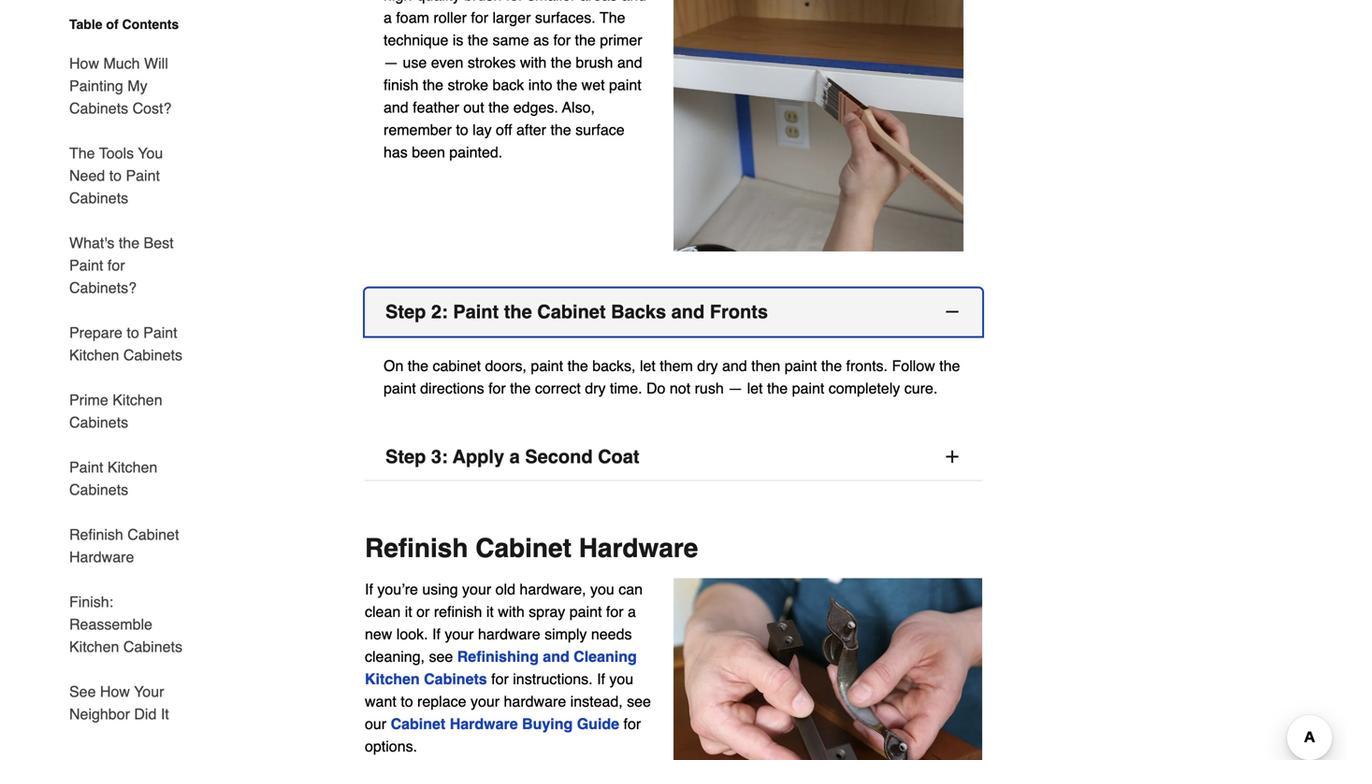 Task type: locate. For each thing, give the bounding box(es) containing it.
cabinet down the 'paint kitchen cabinets' "link"
[[128, 526, 179, 544]]

0 horizontal spatial refinish
[[69, 526, 123, 544]]

step 2: paint the cabinet backs and fronts button
[[365, 289, 983, 337]]

let
[[640, 358, 656, 375], [747, 380, 763, 397]]

cabinets up prime kitchen cabinets link
[[123, 347, 182, 364]]

let up 'do'
[[640, 358, 656, 375]]

second
[[525, 447, 593, 468]]

1 horizontal spatial and
[[672, 302, 705, 323]]

refinish up you're
[[365, 534, 468, 564]]

1 vertical spatial and
[[723, 358, 747, 375]]

then
[[752, 358, 781, 375]]

paint right prepare
[[143, 324, 177, 342]]

did
[[134, 706, 157, 723]]

dry up rush
[[698, 358, 718, 375]]

how much will painting my cabinets cost?
[[69, 55, 172, 117]]

your up cabinet hardware buying guide link at the left bottom of page
[[471, 694, 500, 711]]

refinish cabinet hardware up hardware,
[[365, 534, 698, 564]]

1 horizontal spatial to
[[127, 324, 139, 342]]

and up instructions.
[[543, 649, 570, 666]]

2:
[[431, 302, 448, 323]]

to down tools at the top of page
[[109, 167, 122, 184]]

2 horizontal spatial if
[[597, 671, 605, 689]]

0 horizontal spatial hardware
[[69, 549, 134, 566]]

cabinet
[[537, 302, 606, 323], [128, 526, 179, 544], [476, 534, 572, 564], [391, 716, 446, 733]]

cabinets down prime
[[69, 414, 128, 431]]

2 vertical spatial your
[[471, 694, 500, 711]]

1 horizontal spatial dry
[[698, 358, 718, 375]]

cabinets up "your"
[[123, 639, 182, 656]]

0 horizontal spatial it
[[405, 604, 412, 621]]

refinish
[[434, 604, 482, 621]]

2 vertical spatial to
[[401, 694, 413, 711]]

you
[[138, 145, 163, 162]]

needs
[[591, 626, 632, 644]]

cabinet left backs
[[537, 302, 606, 323]]

you inside if you're using your old hardware, you can clean it or refinish it with spray paint for a new look. if your hardware simply needs cleaning, see
[[591, 581, 615, 599]]

your
[[462, 581, 492, 599], [445, 626, 474, 644], [471, 694, 500, 711]]

step for step 2: paint the cabinet backs and fronts
[[386, 302, 426, 323]]

to inside 'the tools you need to paint cabinets'
[[109, 167, 122, 184]]

prepare
[[69, 324, 123, 342]]

the down then
[[767, 380, 788, 397]]

2 step from the top
[[386, 447, 426, 468]]

dry down backs,
[[585, 380, 606, 397]]

for up cabinets?
[[108, 257, 125, 274]]

2 horizontal spatial hardware
[[579, 534, 698, 564]]

if down "cleaning"
[[597, 671, 605, 689]]

cabinets inside 'the tools you need to paint cabinets'
[[69, 190, 128, 207]]

2 horizontal spatial and
[[723, 358, 747, 375]]

how up neighbor
[[100, 684, 130, 701]]

1 vertical spatial see
[[627, 694, 651, 711]]

hardware up can
[[579, 534, 698, 564]]

the up doors,
[[504, 302, 532, 323]]

cure.
[[905, 380, 938, 397]]

how much will painting my cabinets cost? link
[[69, 41, 195, 131]]

see
[[429, 649, 453, 666], [627, 694, 651, 711]]

hardware
[[478, 626, 541, 644], [504, 694, 566, 711]]

0 vertical spatial dry
[[698, 358, 718, 375]]

how up painting
[[69, 55, 99, 72]]

step 2: paint the cabinet backs and fronts
[[386, 302, 768, 323]]

finish: reassemble kitchen cabinets
[[69, 594, 182, 656]]

0 horizontal spatial and
[[543, 649, 570, 666]]

paint left completely
[[792, 380, 825, 397]]

0 vertical spatial how
[[69, 55, 99, 72]]

refinish
[[69, 526, 123, 544], [365, 534, 468, 564]]

you
[[591, 581, 615, 599], [610, 671, 634, 689]]

cabinet inside button
[[537, 302, 606, 323]]

paint down what's
[[69, 257, 103, 274]]

paint kitchen cabinets link
[[69, 445, 195, 513]]

1 vertical spatial how
[[100, 684, 130, 701]]

how
[[69, 55, 99, 72], [100, 684, 130, 701]]

rush
[[695, 380, 724, 397]]

a down can
[[628, 604, 636, 621]]

3:
[[431, 447, 448, 468]]

you down "cleaning"
[[610, 671, 634, 689]]

for inside for instructions. if you want to replace your hardware instead, see our
[[491, 671, 509, 689]]

if up clean
[[365, 581, 373, 599]]

and up —
[[723, 358, 747, 375]]

see how your neighbor did it link
[[69, 670, 195, 726]]

0 horizontal spatial to
[[109, 167, 122, 184]]

paint down on
[[384, 380, 416, 397]]

it left with
[[487, 604, 494, 621]]

cabinets inside prime kitchen cabinets
[[69, 414, 128, 431]]

1 horizontal spatial let
[[747, 380, 763, 397]]

1 step from the top
[[386, 302, 426, 323]]

0 vertical spatial let
[[640, 358, 656, 375]]

prepare to paint kitchen cabinets link
[[69, 311, 195, 378]]

a inside if you're using your old hardware, you can clean it or refinish it with spray paint for a new look. if your hardware simply needs cleaning, see
[[628, 604, 636, 621]]

0 horizontal spatial refinish cabinet hardware
[[69, 526, 179, 566]]

2 vertical spatial if
[[597, 671, 605, 689]]

0 horizontal spatial dry
[[585, 380, 606, 397]]

follow
[[892, 358, 936, 375]]

hardware,
[[520, 581, 586, 599]]

to right "want"
[[401, 694, 413, 711]]

paint down you
[[126, 167, 160, 184]]

0 vertical spatial see
[[429, 649, 453, 666]]

1 horizontal spatial refinish
[[365, 534, 468, 564]]

fronts
[[710, 302, 768, 323]]

1 vertical spatial if
[[432, 626, 441, 644]]

cabinets up replace
[[424, 671, 487, 689]]

step inside step 3: apply a second coat button
[[386, 447, 426, 468]]

1 vertical spatial you
[[610, 671, 634, 689]]

1 vertical spatial dry
[[585, 380, 606, 397]]

what's
[[69, 234, 115, 252]]

and inside button
[[672, 302, 705, 323]]

1 vertical spatial step
[[386, 447, 426, 468]]

for down doors,
[[489, 380, 506, 397]]

paint down prime kitchen cabinets
[[69, 459, 103, 476]]

how inside how much will painting my cabinets cost?
[[69, 55, 99, 72]]

for right guide
[[624, 716, 641, 733]]

cabinet down replace
[[391, 716, 446, 733]]

—
[[728, 380, 743, 397]]

cabinets inside how much will painting my cabinets cost?
[[69, 100, 128, 117]]

refinish cabinet hardware up finish:
[[69, 526, 179, 566]]

the
[[69, 145, 95, 162]]

for down refinishing
[[491, 671, 509, 689]]

your down refinish
[[445, 626, 474, 644]]

kitchen down reassemble
[[69, 639, 119, 656]]

1 horizontal spatial hardware
[[450, 716, 518, 733]]

1 vertical spatial a
[[628, 604, 636, 621]]

0 vertical spatial step
[[386, 302, 426, 323]]

0 horizontal spatial see
[[429, 649, 453, 666]]

refinishing and cleaning kitchen cabinets link
[[365, 649, 637, 689]]

paint right 2:
[[453, 302, 499, 323]]

it
[[161, 706, 169, 723]]

hardware
[[579, 534, 698, 564], [69, 549, 134, 566], [450, 716, 518, 733]]

cabinets down "need" at the left of page
[[69, 190, 128, 207]]

and right backs
[[672, 302, 705, 323]]

paint inside "paint kitchen cabinets"
[[69, 459, 103, 476]]

step left 3:
[[386, 447, 426, 468]]

for up the needs
[[606, 604, 624, 621]]

spray
[[529, 604, 566, 621]]

you left can
[[591, 581, 615, 599]]

kitchen down the cleaning,
[[365, 671, 420, 689]]

1 horizontal spatial it
[[487, 604, 494, 621]]

and
[[672, 302, 705, 323], [723, 358, 747, 375], [543, 649, 570, 666]]

paint up the simply
[[570, 604, 602, 621]]

2 vertical spatial and
[[543, 649, 570, 666]]

0 vertical spatial a
[[510, 447, 520, 468]]

if right look. at left bottom
[[432, 626, 441, 644]]

cabinet inside refinish cabinet hardware
[[128, 526, 179, 544]]

0 horizontal spatial a
[[510, 447, 520, 468]]

kitchen
[[69, 347, 119, 364], [113, 392, 162, 409], [108, 459, 157, 476], [69, 639, 119, 656], [365, 671, 420, 689]]

cabinet hardware buying guide
[[391, 716, 620, 733]]

0 vertical spatial you
[[591, 581, 615, 599]]

and inside on the cabinet doors, paint the backs, let them dry and then paint the fronts. follow the paint directions for the correct dry time. do not rush — let the paint completely cure.
[[723, 358, 747, 375]]

refinish cabinet hardware
[[69, 526, 179, 566], [365, 534, 698, 564]]

step inside step 2: paint the cabinet backs and fronts button
[[386, 302, 426, 323]]

kitchen right prime
[[113, 392, 162, 409]]

our
[[365, 716, 387, 733]]

the left fronts.
[[822, 358, 842, 375]]

refinish down "paint kitchen cabinets" on the bottom left of page
[[69, 526, 123, 544]]

backs,
[[593, 358, 636, 375]]

what's the best paint for cabinets?
[[69, 234, 174, 297]]

1 it from the left
[[405, 604, 412, 621]]

look.
[[397, 626, 428, 644]]

cabinets up refinish cabinet hardware link
[[69, 482, 128, 499]]

for inside on the cabinet doors, paint the backs, let them dry and then paint the fronts. follow the paint directions for the correct dry time. do not rush — let the paint completely cure.
[[489, 380, 506, 397]]

dry
[[698, 358, 718, 375], [585, 380, 606, 397]]

the right on
[[408, 358, 429, 375]]

1 vertical spatial to
[[127, 324, 139, 342]]

see up replace
[[429, 649, 453, 666]]

0 vertical spatial and
[[672, 302, 705, 323]]

the left best
[[119, 234, 140, 252]]

hardware up finish:
[[69, 549, 134, 566]]

see right instead,
[[627, 694, 651, 711]]

for inside for options.
[[624, 716, 641, 733]]

a right apply
[[510, 447, 520, 468]]

step for step 3: apply a second coat
[[386, 447, 426, 468]]

0 horizontal spatial if
[[365, 581, 373, 599]]

your left old
[[462, 581, 492, 599]]

cabinets inside refinishing and cleaning kitchen cabinets
[[424, 671, 487, 689]]

paint
[[531, 358, 564, 375], [785, 358, 817, 375], [384, 380, 416, 397], [792, 380, 825, 397], [570, 604, 602, 621]]

the right follow
[[940, 358, 961, 375]]

correct
[[535, 380, 581, 397]]

2 horizontal spatial to
[[401, 694, 413, 711]]

finish:
[[69, 594, 113, 611]]

to right prepare
[[127, 324, 139, 342]]

1 horizontal spatial a
[[628, 604, 636, 621]]

do
[[647, 380, 666, 397]]

paint inside step 2: paint the cabinet backs and fronts button
[[453, 302, 499, 323]]

hardware inside for instructions. if you want to replace your hardware instead, see our
[[504, 694, 566, 711]]

neighbor
[[69, 706, 130, 723]]

cabinets
[[69, 100, 128, 117], [69, 190, 128, 207], [123, 347, 182, 364], [69, 414, 128, 431], [69, 482, 128, 499], [123, 639, 182, 656], [424, 671, 487, 689]]

apply
[[453, 447, 505, 468]]

the inside button
[[504, 302, 532, 323]]

0 horizontal spatial let
[[640, 358, 656, 375]]

hardware up the buying
[[504, 694, 566, 711]]

step left 2:
[[386, 302, 426, 323]]

1 vertical spatial your
[[445, 626, 474, 644]]

if
[[365, 581, 373, 599], [432, 626, 441, 644], [597, 671, 605, 689]]

the down doors,
[[510, 380, 531, 397]]

hardware down with
[[478, 626, 541, 644]]

hardware inside table of contents element
[[69, 549, 134, 566]]

you're
[[377, 581, 418, 599]]

kitchen down prepare
[[69, 347, 119, 364]]

see
[[69, 684, 96, 701]]

of
[[106, 17, 119, 32]]

table of contents
[[69, 17, 179, 32]]

let right —
[[747, 380, 763, 397]]

it left or
[[405, 604, 412, 621]]

hardware down replace
[[450, 716, 518, 733]]

cabinets down painting
[[69, 100, 128, 117]]

kitchen down prime kitchen cabinets link
[[108, 459, 157, 476]]

the up correct
[[568, 358, 589, 375]]

paint inside the prepare to paint kitchen cabinets
[[143, 324, 177, 342]]

the tools you need to paint cabinets link
[[69, 131, 195, 221]]

1 horizontal spatial see
[[627, 694, 651, 711]]

cabinet
[[433, 358, 481, 375]]

cabinets inside the prepare to paint kitchen cabinets
[[123, 347, 182, 364]]

0 vertical spatial hardware
[[478, 626, 541, 644]]

a person painting cabinets white with a brush. image
[[674, 0, 964, 252]]

1 vertical spatial let
[[747, 380, 763, 397]]

0 vertical spatial to
[[109, 167, 122, 184]]

1 vertical spatial hardware
[[504, 694, 566, 711]]

refinish cabinet hardware link
[[69, 513, 195, 580]]

doors,
[[485, 358, 527, 375]]

paint
[[126, 167, 160, 184], [69, 257, 103, 274], [453, 302, 499, 323], [143, 324, 177, 342], [69, 459, 103, 476]]



Task type: describe. For each thing, give the bounding box(es) containing it.
simply
[[545, 626, 587, 644]]

cabinets?
[[69, 279, 137, 297]]

need
[[69, 167, 105, 184]]

for options.
[[365, 716, 641, 756]]

paint kitchen cabinets
[[69, 459, 157, 499]]

or
[[417, 604, 430, 621]]

your inside for instructions. if you want to replace your hardware instead, see our
[[471, 694, 500, 711]]

replace
[[417, 694, 467, 711]]

see inside if you're using your old hardware, you can clean it or refinish it with spray paint for a new look. if your hardware simply needs cleaning, see
[[429, 649, 453, 666]]

fronts.
[[847, 358, 888, 375]]

want
[[365, 694, 397, 711]]

paint inside if you're using your old hardware, you can clean it or refinish it with spray paint for a new look. if your hardware simply needs cleaning, see
[[570, 604, 602, 621]]

refinishing and cleaning kitchen cabinets
[[365, 649, 637, 689]]

step 3: apply a second coat button
[[365, 434, 983, 482]]

plus image
[[943, 448, 962, 467]]

on the cabinet doors, paint the backs, let them dry and then paint the fronts. follow the paint directions for the correct dry time. do not rush — let the paint completely cure.
[[384, 358, 961, 397]]

reassemble
[[69, 616, 152, 634]]

paint inside what's the best paint for cabinets?
[[69, 257, 103, 274]]

the tools you need to paint cabinets
[[69, 145, 163, 207]]

instead,
[[571, 694, 623, 711]]

table
[[69, 17, 103, 32]]

options.
[[365, 739, 417, 756]]

to inside for instructions. if you want to replace your hardware instead, see our
[[401, 694, 413, 711]]

will
[[144, 55, 168, 72]]

guide
[[577, 716, 620, 733]]

you inside for instructions. if you want to replace your hardware instead, see our
[[610, 671, 634, 689]]

directions
[[420, 380, 484, 397]]

prime
[[69, 392, 108, 409]]

a inside step 3: apply a second coat button
[[510, 447, 520, 468]]

them
[[660, 358, 693, 375]]

paint up correct
[[531, 358, 564, 375]]

cabinets inside "paint kitchen cabinets"
[[69, 482, 128, 499]]

1 horizontal spatial if
[[432, 626, 441, 644]]

0 vertical spatial if
[[365, 581, 373, 599]]

kitchen inside finish: reassemble kitchen cabinets
[[69, 639, 119, 656]]

your
[[134, 684, 164, 701]]

tools
[[99, 145, 134, 162]]

2 it from the left
[[487, 604, 494, 621]]

if inside for instructions. if you want to replace your hardware instead, see our
[[597, 671, 605, 689]]

time.
[[610, 380, 643, 397]]

and inside refinishing and cleaning kitchen cabinets
[[543, 649, 570, 666]]

prepare to paint kitchen cabinets
[[69, 324, 182, 364]]

much
[[103, 55, 140, 72]]

clean
[[365, 604, 401, 621]]

hardware inside if you're using your old hardware, you can clean it or refinish it with spray paint for a new look. if your hardware simply needs cleaning, see
[[478, 626, 541, 644]]

minus image
[[943, 303, 962, 322]]

cleaning
[[574, 649, 637, 666]]

best
[[144, 234, 174, 252]]

can
[[619, 581, 643, 599]]

the inside what's the best paint for cabinets?
[[119, 234, 140, 252]]

finish: reassemble kitchen cabinets link
[[69, 580, 195, 670]]

if you're using your old hardware, you can clean it or refinish it with spray paint for a new look. if your hardware simply needs cleaning, see
[[365, 581, 643, 666]]

kitchen inside "paint kitchen cabinets"
[[108, 459, 157, 476]]

using
[[422, 581, 458, 599]]

for instructions. if you want to replace your hardware instead, see our
[[365, 671, 651, 733]]

step 3: apply a second coat
[[386, 447, 640, 468]]

prime kitchen cabinets link
[[69, 378, 195, 445]]

prime kitchen cabinets
[[69, 392, 162, 431]]

see inside for instructions. if you want to replace your hardware instead, see our
[[627, 694, 651, 711]]

0 vertical spatial your
[[462, 581, 492, 599]]

refinish cabinet hardware inside table of contents element
[[69, 526, 179, 566]]

see how your neighbor did it
[[69, 684, 169, 723]]

cabinet hardware buying guide link
[[391, 716, 620, 733]]

kitchen inside the prepare to paint kitchen cabinets
[[69, 347, 119, 364]]

backs
[[611, 302, 666, 323]]

what's the best paint for cabinets? link
[[69, 221, 195, 311]]

not
[[670, 380, 691, 397]]

contents
[[122, 17, 179, 32]]

to inside the prepare to paint kitchen cabinets
[[127, 324, 139, 342]]

cleaning,
[[365, 649, 425, 666]]

for inside if you're using your old hardware, you can clean it or refinish it with spray paint for a new look. if your hardware simply needs cleaning, see
[[606, 604, 624, 621]]

my
[[128, 77, 147, 95]]

table of contents element
[[54, 15, 195, 726]]

on
[[384, 358, 404, 375]]

cabinet up old
[[476, 534, 572, 564]]

coat
[[598, 447, 640, 468]]

for inside what's the best paint for cabinets?
[[108, 257, 125, 274]]

refinish inside refinish cabinet hardware
[[69, 526, 123, 544]]

kitchen inside refinishing and cleaning kitchen cabinets
[[365, 671, 420, 689]]

buying
[[522, 716, 573, 733]]

cabinets inside finish: reassemble kitchen cabinets
[[123, 639, 182, 656]]

kitchen inside prime kitchen cabinets
[[113, 392, 162, 409]]

completely
[[829, 380, 901, 397]]

refinishing
[[457, 649, 539, 666]]

paint right then
[[785, 358, 817, 375]]

painting
[[69, 77, 123, 95]]

cost?
[[133, 100, 172, 117]]

instructions.
[[513, 671, 593, 689]]

with
[[498, 604, 525, 621]]

new
[[365, 626, 392, 644]]

how inside see how your neighbor did it
[[100, 684, 130, 701]]

1 horizontal spatial refinish cabinet hardware
[[365, 534, 698, 564]]

old
[[496, 581, 516, 599]]

a person holding cabinet hardware in front of a door. image
[[674, 579, 983, 761]]

paint inside 'the tools you need to paint cabinets'
[[126, 167, 160, 184]]



Task type: vqa. For each thing, say whether or not it's contained in the screenshot.
chevron right image for Flooring & Rugs
no



